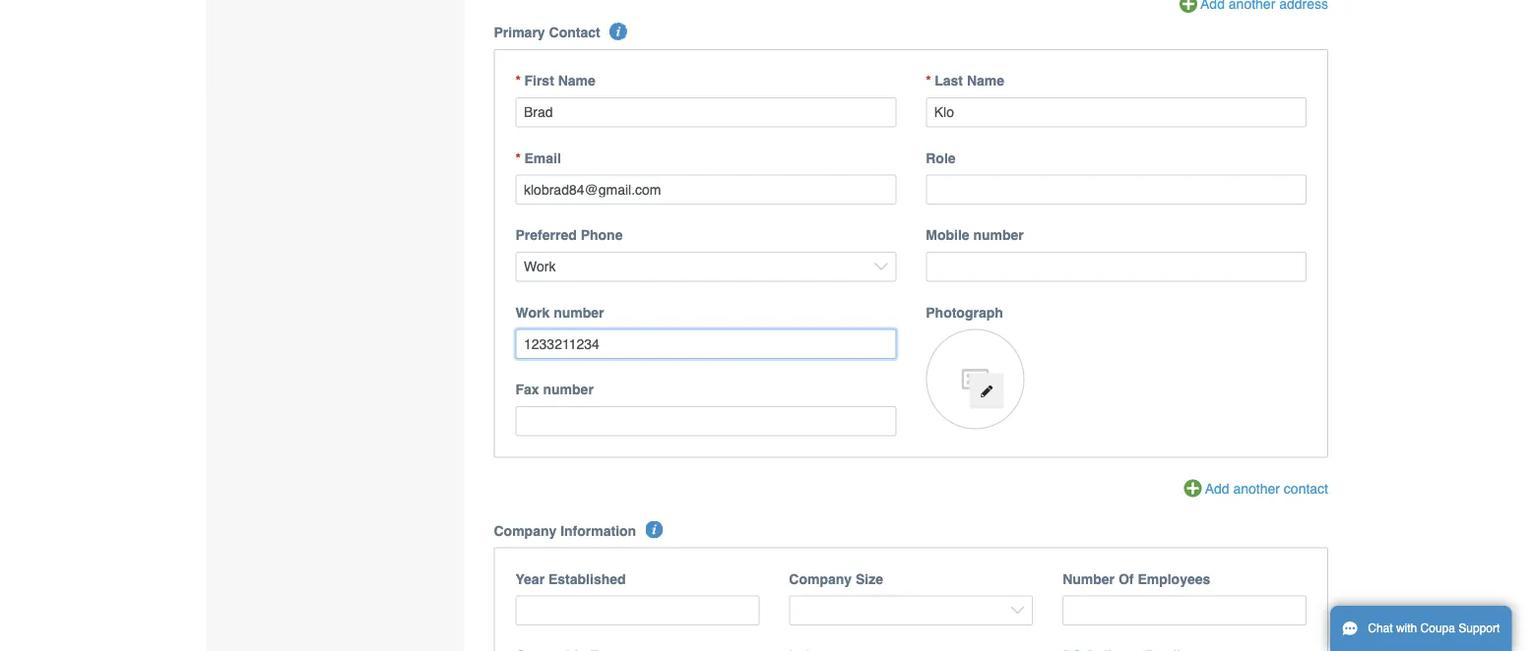 Task type: describe. For each thing, give the bounding box(es) containing it.
chat with coupa support button
[[1330, 607, 1512, 652]]

number for fax number
[[543, 382, 594, 398]]

first
[[524, 73, 554, 89]]

company for company information
[[494, 523, 557, 539]]

primary
[[494, 25, 545, 40]]

name for * last name
[[967, 73, 1004, 89]]

number for mobile number
[[973, 227, 1024, 243]]

number for work number
[[553, 305, 604, 320]]

year established
[[515, 571, 626, 587]]

photograph image
[[926, 329, 1024, 430]]

Work number text field
[[515, 329, 896, 359]]

* for * first name
[[515, 73, 521, 89]]

additional information image for company information
[[645, 521, 663, 539]]

number of employees
[[1063, 571, 1210, 587]]

Mobile number text field
[[926, 252, 1307, 282]]

mobile
[[926, 227, 969, 243]]

of
[[1118, 571, 1134, 587]]

* last name
[[926, 73, 1004, 89]]

number
[[1063, 571, 1115, 587]]

* email
[[515, 150, 561, 166]]

* for * email
[[515, 150, 521, 166]]

chat
[[1368, 622, 1393, 636]]

company for company size
[[789, 571, 852, 587]]

role
[[926, 150, 956, 166]]

Year Established text field
[[515, 596, 759, 626]]

fax
[[515, 382, 539, 398]]

name for * first name
[[558, 73, 596, 89]]

year
[[515, 571, 545, 587]]

preferred phone
[[515, 227, 623, 243]]



Task type: vqa. For each thing, say whether or not it's contained in the screenshot.
/
no



Task type: locate. For each thing, give the bounding box(es) containing it.
contact
[[1284, 481, 1328, 497]]

company
[[494, 523, 557, 539], [789, 571, 852, 587]]

number right fax
[[543, 382, 594, 398]]

* left the first
[[515, 73, 521, 89]]

company information
[[494, 523, 636, 539]]

2 vertical spatial number
[[543, 382, 594, 398]]

fax number
[[515, 382, 594, 398]]

last
[[935, 73, 963, 89]]

additional information image right information
[[645, 521, 663, 539]]

add
[[1205, 481, 1229, 497]]

add another contact
[[1205, 481, 1328, 497]]

*
[[515, 73, 521, 89], [926, 73, 931, 89], [515, 150, 521, 166]]

0 vertical spatial company
[[494, 523, 557, 539]]

Number Of Employees text field
[[1063, 596, 1307, 626]]

name
[[558, 73, 596, 89], [967, 73, 1004, 89]]

* left last
[[926, 73, 931, 89]]

phone
[[581, 227, 623, 243]]

2 name from the left
[[967, 73, 1004, 89]]

1 horizontal spatial company
[[789, 571, 852, 587]]

1 horizontal spatial name
[[967, 73, 1004, 89]]

number
[[973, 227, 1024, 243], [553, 305, 604, 320], [543, 382, 594, 398]]

contact
[[549, 25, 600, 40]]

information
[[560, 523, 636, 539]]

photograph
[[926, 305, 1003, 320]]

size
[[856, 571, 883, 587]]

add another contact button
[[1184, 479, 1328, 500]]

0 vertical spatial number
[[973, 227, 1024, 243]]

work
[[515, 305, 550, 320]]

Role text field
[[926, 175, 1307, 205]]

None text field
[[515, 97, 896, 127], [926, 97, 1307, 127], [515, 175, 896, 205], [515, 97, 896, 127], [926, 97, 1307, 127], [515, 175, 896, 205]]

1 vertical spatial number
[[553, 305, 604, 320]]

* for * last name
[[926, 73, 931, 89]]

chat with coupa support
[[1368, 622, 1500, 636]]

established
[[548, 571, 626, 587]]

* left email
[[515, 150, 521, 166]]

change image image
[[980, 385, 993, 399]]

* first name
[[515, 73, 596, 89]]

another
[[1233, 481, 1280, 497]]

0 horizontal spatial company
[[494, 523, 557, 539]]

name right last
[[967, 73, 1004, 89]]

0 vertical spatial additional information image
[[609, 23, 627, 40]]

primary contact
[[494, 25, 600, 40]]

1 name from the left
[[558, 73, 596, 89]]

email
[[524, 150, 561, 166]]

preferred
[[515, 227, 577, 243]]

number right work
[[553, 305, 604, 320]]

1 horizontal spatial additional information image
[[645, 521, 663, 539]]

company up year
[[494, 523, 557, 539]]

mobile number
[[926, 227, 1024, 243]]

company left size
[[789, 571, 852, 587]]

with
[[1396, 622, 1417, 636]]

coupa
[[1420, 622, 1455, 636]]

Fax number text field
[[515, 407, 896, 437]]

support
[[1458, 622, 1500, 636]]

0 horizontal spatial additional information image
[[609, 23, 627, 40]]

number right mobile
[[973, 227, 1024, 243]]

name right the first
[[558, 73, 596, 89]]

additional information image for primary contact
[[609, 23, 627, 40]]

0 horizontal spatial name
[[558, 73, 596, 89]]

employees
[[1138, 571, 1210, 587]]

1 vertical spatial additional information image
[[645, 521, 663, 539]]

work number
[[515, 305, 604, 320]]

1 vertical spatial company
[[789, 571, 852, 587]]

additional information image right contact
[[609, 23, 627, 40]]

company size
[[789, 571, 883, 587]]

additional information image
[[609, 23, 627, 40], [645, 521, 663, 539]]



